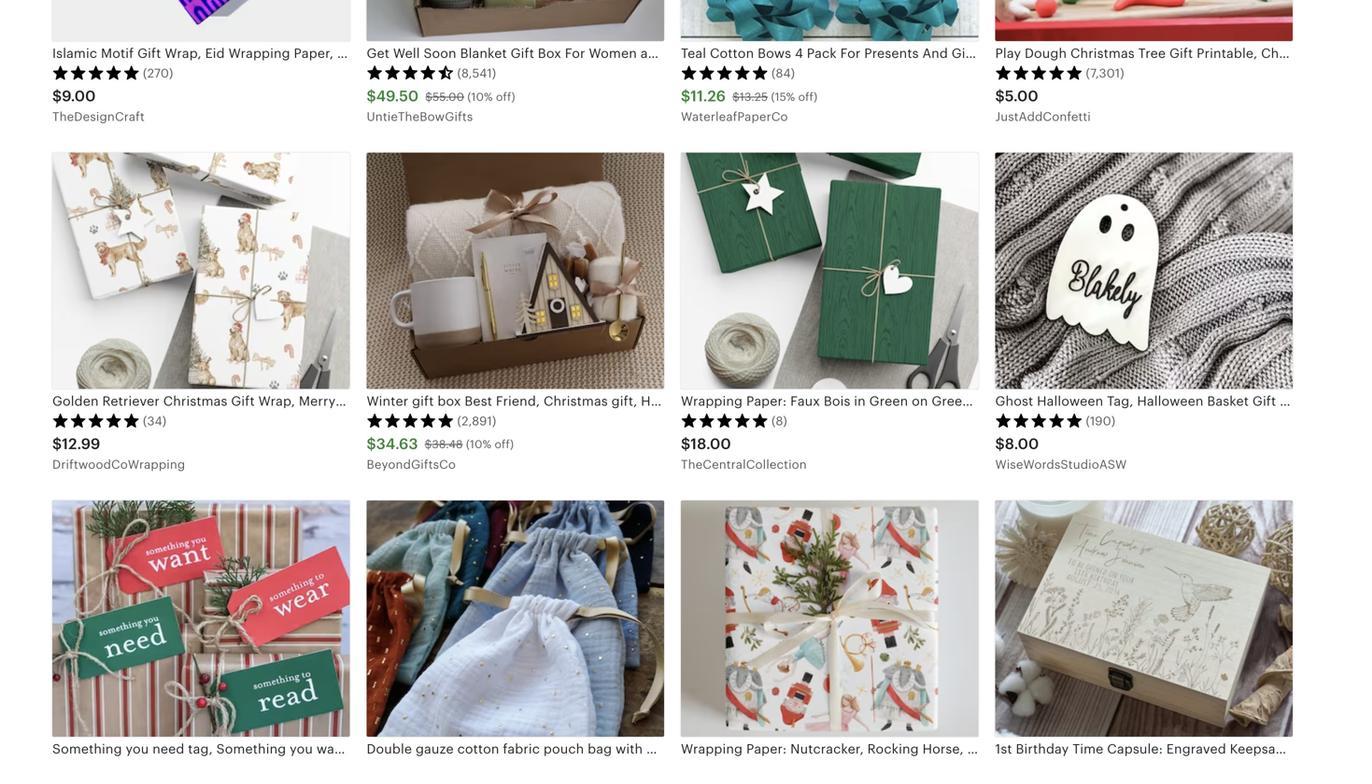 Task type: locate. For each thing, give the bounding box(es) containing it.
0 vertical spatial (10%
[[468, 90, 493, 103]]

(10% down (8,541)
[[468, 90, 493, 103]]

$ 12.99 driftwoodcowrapping
[[52, 436, 185, 472]]

(7,301)
[[1087, 66, 1125, 80]]

off) down (8,541)
[[496, 90, 516, 103]]

(270)
[[143, 66, 173, 80]]

off) down (2,891)
[[495, 439, 514, 451]]

$ 8.00 wisewordsstudioasw
[[996, 436, 1128, 472]]

38.48
[[432, 439, 463, 451]]

something you need tag, something you want, you need, to wear, to read tags, christmas gift tags, want need wear read tags, set of 4 image
[[52, 501, 350, 737]]

5 out of 5 stars image
[[52, 65, 140, 80], [681, 65, 769, 80], [996, 65, 1084, 80], [52, 413, 140, 428], [367, 413, 455, 428], [681, 413, 769, 428], [996, 413, 1084, 428], [52, 761, 140, 762], [367, 761, 455, 762], [681, 761, 769, 762], [996, 761, 1084, 762]]

$ 11.26 $ 13.25 (15% off) waterleafpaperco
[[681, 88, 818, 124]]

$ 34.63 $ 38.48 (10% off) beyondgiftsco
[[367, 436, 514, 472]]

$ inside $ 5.00 justaddconfetti
[[996, 88, 1006, 105]]

(10% for 49.50
[[468, 90, 493, 103]]

18.00
[[691, 436, 732, 453]]

(8)
[[772, 414, 788, 428]]

(10%
[[468, 90, 493, 103], [466, 439, 492, 451]]

play dough christmas tree gift printable, christmas gift for kids, school gift, classroom party, non candy gift, just add confetti image
[[996, 0, 1294, 41]]

(15%
[[772, 90, 796, 103]]

thedesigncraft
[[52, 110, 145, 124]]

(10% down (2,891)
[[466, 439, 492, 451]]

off) inside $ 11.26 $ 13.25 (15% off) waterleafpaperco
[[799, 90, 818, 103]]

(10% for 34.63
[[466, 439, 492, 451]]

13.25
[[740, 90, 768, 103]]

$ for 8.00
[[996, 436, 1006, 453]]

1 vertical spatial (10%
[[466, 439, 492, 451]]

off) inside $ 49.50 $ 55.00 (10% off) untiethebowgifts
[[496, 90, 516, 103]]

$ inside $ 12.99 driftwoodcowrapping
[[52, 436, 62, 453]]

(8,541)
[[458, 66, 497, 80]]

wrapping paper: faux bois in green on green (christmas, holiday, birthday, housewarming gift wrap) image
[[681, 153, 979, 389]]

49.50
[[376, 88, 419, 105]]

justaddconfetti
[[996, 110, 1092, 124]]

$ for 5.00
[[996, 88, 1006, 105]]

off) right (15%
[[799, 90, 818, 103]]

wrapping paper: nutcracker, rocking horse, trumpets, ballerinas & ornaments design | gift wrap | christmas wrapping | holiday image
[[681, 501, 979, 737]]

off)
[[496, 90, 516, 103], [799, 90, 818, 103], [495, 439, 514, 451]]

$ inside $ 8.00 wisewordsstudioasw
[[996, 436, 1006, 453]]

islamic motif gift wrap, eid wrapping paper, ramadan gift wrap, mosque motif, geometric islamic pattern, ecofriendly gift wrap, printable image
[[52, 0, 350, 41]]

$ inside $ 9.00 thedesigncraft
[[52, 88, 62, 105]]

$ 5.00 justaddconfetti
[[996, 88, 1092, 124]]

$ 18.00 thecentralcollection
[[681, 436, 807, 472]]

off) for 11.26
[[799, 90, 818, 103]]

(10% inside $ 49.50 $ 55.00 (10% off) untiethebowgifts
[[468, 90, 493, 103]]

(10% inside $ 34.63 $ 38.48 (10% off) beyondgiftsco
[[466, 439, 492, 451]]

$
[[52, 88, 62, 105], [367, 88, 376, 105], [681, 88, 691, 105], [996, 88, 1006, 105], [426, 90, 433, 103], [733, 90, 740, 103], [52, 436, 62, 453], [367, 436, 376, 453], [681, 436, 691, 453], [996, 436, 1006, 453], [425, 439, 432, 451]]

off) inside $ 34.63 $ 38.48 (10% off) beyondgiftsco
[[495, 439, 514, 451]]

$ inside $ 18.00 thecentralcollection
[[681, 436, 691, 453]]

off) for 34.63
[[495, 439, 514, 451]]



Task type: vqa. For each thing, say whether or not it's contained in the screenshot.


Task type: describe. For each thing, give the bounding box(es) containing it.
$ for 9.00
[[52, 88, 62, 105]]

untiethebowgifts
[[367, 110, 473, 124]]

$ for 12.99
[[52, 436, 62, 453]]

$ for 11.26
[[681, 88, 691, 105]]

waterleafpaperco
[[681, 110, 789, 124]]

$ 9.00 thedesigncraft
[[52, 88, 145, 124]]

golden retriever christmas gift wrap, merry christmas wrapping paper, vintage gift wrap, christmas dogs, golden retriever image
[[52, 153, 350, 389]]

(2,891)
[[458, 414, 497, 428]]

ghost halloween tag, halloween basket gift tag, trick or treat tag, spooky gift tag, halloween wood tags, wooden fall name tag image
[[996, 153, 1294, 389]]

12.99
[[62, 436, 100, 453]]

34.63
[[376, 436, 418, 453]]

(34)
[[143, 414, 167, 428]]

55.00
[[433, 90, 465, 103]]

off) for 49.50
[[496, 90, 516, 103]]

(84)
[[772, 66, 796, 80]]

wisewordsstudioasw
[[996, 458, 1128, 472]]

5.00
[[1006, 88, 1039, 105]]

8.00
[[1006, 436, 1040, 453]]

thecentralcollection
[[681, 458, 807, 472]]

beyondgiftsco
[[367, 458, 456, 472]]

1st birthday time capsule: engraved keepsake box, baby's memory box, wedding anniversary gift | to open on your 18th birthday image
[[996, 501, 1294, 737]]

11.26
[[691, 88, 726, 105]]

driftwoodcowrapping
[[52, 458, 185, 472]]

winter gift box best friend, christmas gift, holiday gift box for women, gift idea, gift box for women, care package for her warm gift image
[[367, 153, 665, 389]]

$ for 49.50
[[367, 88, 376, 105]]

(190)
[[1087, 414, 1116, 428]]

$ for 18.00
[[681, 436, 691, 453]]

$ 49.50 $ 55.00 (10% off) untiethebowgifts
[[367, 88, 516, 124]]

4.5 out of 5 stars image
[[367, 65, 455, 80]]

$ for 34.63
[[367, 436, 376, 453]]

teal cotton bows 4 pack for presents and gifts (sustainable, eco-friendly, gift wrap bow, christmas present, anniversary gift) image
[[681, 0, 979, 41]]

9.00
[[62, 88, 96, 105]]

double gauze cotton fabric pouch bag with gold polka dots, zero waste gift packaging, reusable gift pouch, birth pouch, christmas image
[[367, 501, 665, 737]]

get well soon blanket gift box for women and men, care package for her or him, thinking of you, sympathy, surgery recovery, tea basket image
[[367, 0, 665, 41]]



